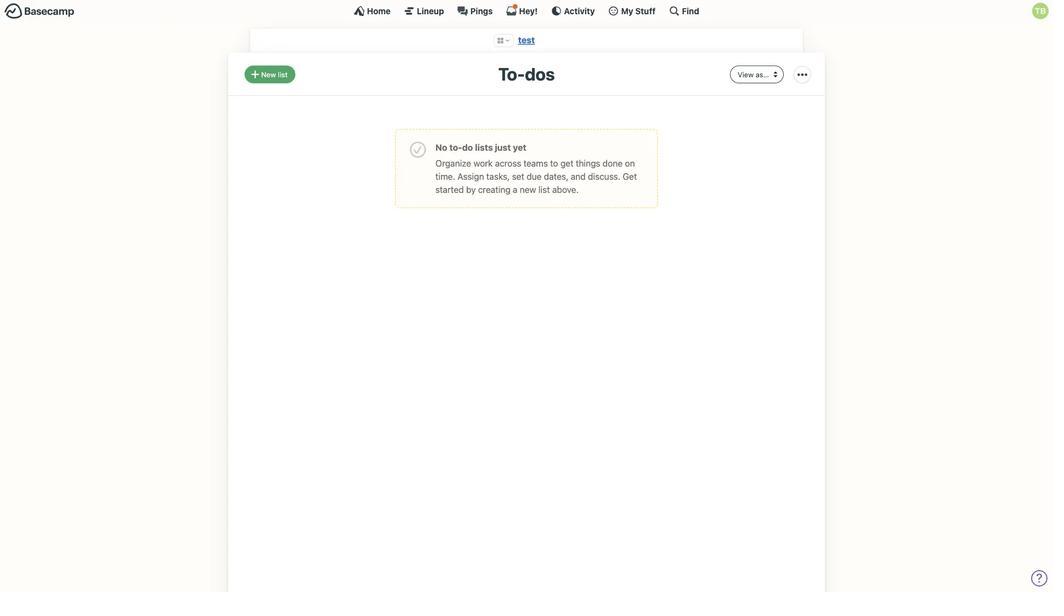 Task type: vqa. For each thing, say whether or not it's contained in the screenshot.
do, at the right top
no



Task type: locate. For each thing, give the bounding box(es) containing it.
set
[[512, 171, 524, 182]]

view as…
[[738, 70, 769, 78]]

just
[[495, 142, 511, 153]]

new
[[261, 70, 276, 78]]

yet
[[513, 142, 526, 153]]

test link
[[518, 35, 535, 45]]

to
[[550, 158, 558, 169]]

0 horizontal spatial list
[[278, 70, 288, 78]]

new
[[520, 184, 536, 195]]

by
[[466, 184, 476, 195]]

view as… button
[[730, 65, 784, 83]]

lineup
[[417, 6, 444, 16]]

to-dos
[[498, 63, 555, 84]]

get
[[560, 158, 574, 169]]

find button
[[669, 5, 699, 16]]

activity link
[[551, 5, 595, 16]]

1 horizontal spatial list
[[539, 184, 550, 195]]

work
[[474, 158, 493, 169]]

due
[[527, 171, 542, 182]]

list
[[278, 70, 288, 78], [539, 184, 550, 195]]

my stuff
[[621, 6, 656, 16]]

tim burton image
[[1032, 3, 1049, 19]]

new list link
[[245, 65, 295, 83]]

1 vertical spatial list
[[539, 184, 550, 195]]

lists
[[475, 142, 493, 153]]

activity
[[564, 6, 595, 16]]

find
[[682, 6, 699, 16]]

to-
[[449, 142, 462, 153]]

organize
[[436, 158, 471, 169]]

time.
[[436, 171, 455, 182]]

main element
[[0, 0, 1053, 21]]

test
[[518, 35, 535, 45]]

discuss.
[[588, 171, 620, 182]]

started
[[436, 184, 464, 195]]

no
[[436, 142, 447, 153]]

do
[[462, 142, 473, 153]]



Task type: describe. For each thing, give the bounding box(es) containing it.
hey!
[[519, 6, 538, 16]]

above.
[[552, 184, 579, 195]]

home link
[[354, 5, 391, 16]]

pings button
[[457, 5, 493, 16]]

switch accounts image
[[4, 3, 75, 20]]

a
[[513, 184, 517, 195]]

dates,
[[544, 171, 569, 182]]

get
[[623, 171, 637, 182]]

new list
[[261, 70, 288, 78]]

done
[[603, 158, 623, 169]]

home
[[367, 6, 391, 16]]

teams
[[524, 158, 548, 169]]

pings
[[470, 6, 493, 16]]

across
[[495, 158, 521, 169]]

my
[[621, 6, 633, 16]]

hey! button
[[506, 4, 538, 16]]

no to-do lists just yet organize work across teams to get things done on time. assign tasks, set due dates, and discuss. get started by creating a new list above.
[[436, 142, 637, 195]]

0 vertical spatial list
[[278, 70, 288, 78]]

on
[[625, 158, 635, 169]]

assign
[[458, 171, 484, 182]]

view
[[738, 70, 754, 78]]

dos
[[525, 63, 555, 84]]

creating
[[478, 184, 511, 195]]

list inside no to-do lists just yet organize work across teams to get things done on time. assign tasks, set due dates, and discuss. get started by creating a new list above.
[[539, 184, 550, 195]]

tasks,
[[486, 171, 510, 182]]

my stuff button
[[608, 5, 656, 16]]

lineup link
[[404, 5, 444, 16]]

as…
[[756, 70, 769, 78]]

to-
[[498, 63, 525, 84]]

stuff
[[635, 6, 656, 16]]

and
[[571, 171, 586, 182]]

things
[[576, 158, 600, 169]]



